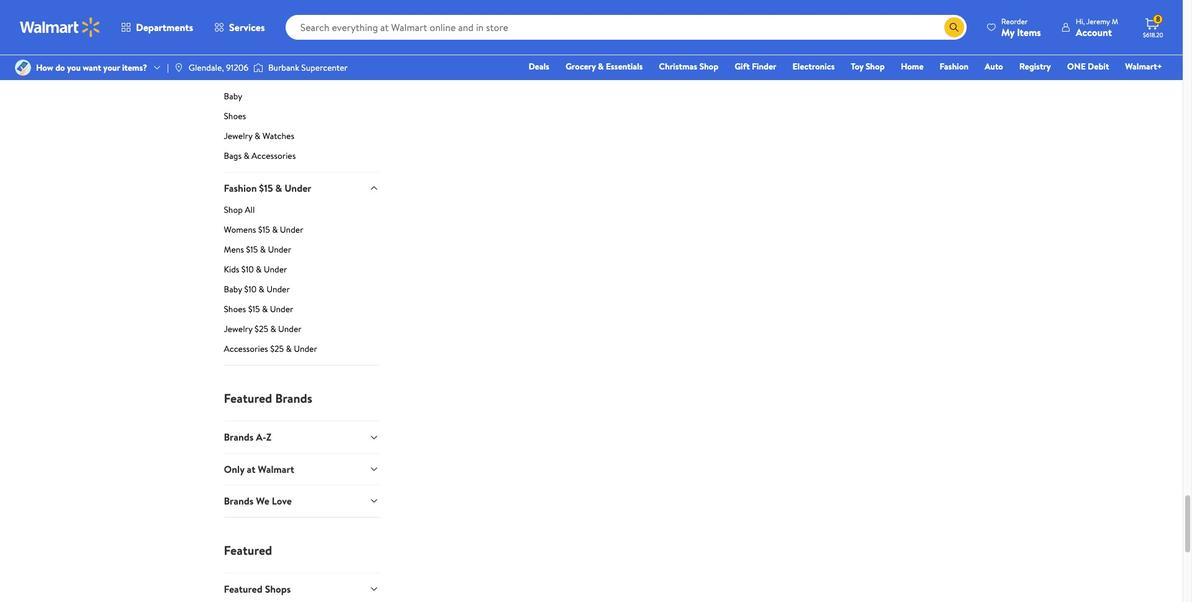 Task type: describe. For each thing, give the bounding box(es) containing it.
shop all link for women
[[224, 11, 379, 28]]

reorder my items
[[1002, 16, 1042, 39]]

one debit
[[1068, 60, 1110, 73]]

mens $15 & under link
[[224, 244, 379, 261]]

you
[[67, 61, 81, 74]]

shop all for women
[[224, 11, 255, 23]]

& for fashion $15 & under
[[276, 181, 282, 195]]

featured shops button
[[224, 573, 379, 603]]

Walmart Site-Wide search field
[[286, 15, 967, 40]]

z
[[266, 431, 272, 444]]

want
[[83, 61, 101, 74]]

fashion for fashion
[[940, 60, 969, 73]]

shop inside 'link'
[[700, 60, 719, 73]]

 image for how do you want your items?
[[15, 60, 31, 76]]

toy
[[851, 60, 864, 73]]

91206
[[226, 61, 249, 74]]

& for baby $10 & under
[[259, 284, 265, 296]]

kids $10 & under
[[224, 264, 287, 276]]

grocery
[[566, 60, 596, 73]]

fashion $15 & under button
[[224, 172, 379, 204]]

at
[[247, 463, 256, 476]]

items?
[[122, 61, 147, 74]]

baby $10 & under link
[[224, 284, 379, 301]]

under for womens $15 & under
[[280, 224, 304, 236]]

love
[[272, 495, 292, 508]]

jewelry for jewelry & watches
[[224, 130, 253, 142]]

shops
[[265, 582, 291, 596]]

jeremy
[[1087, 16, 1111, 26]]

reorder
[[1002, 16, 1028, 26]]

under for fashion $15 & under
[[285, 181, 312, 195]]

departments button
[[111, 12, 204, 42]]

m
[[1112, 16, 1119, 26]]

christmas shop link
[[654, 60, 724, 73]]

glendale,
[[189, 61, 224, 74]]

women link
[[224, 30, 379, 48]]

toy shop link
[[846, 60, 891, 73]]

accessories $25 & under link
[[224, 343, 379, 366]]

gift
[[735, 60, 750, 73]]

baby for baby $10 & under
[[224, 284, 242, 296]]

& inside grocery & essentials link
[[598, 60, 604, 73]]

& for accessories $25 & under
[[286, 343, 292, 356]]

8 $618.20
[[1144, 14, 1164, 39]]

& inside bags & accessories link
[[244, 150, 250, 162]]

hi, jeremy m account
[[1076, 16, 1119, 39]]

shop all link for womens $15 & under
[[224, 204, 379, 221]]

registry
[[1020, 60, 1052, 73]]

$15 for fashion
[[259, 181, 273, 195]]

auto link
[[980, 60, 1009, 73]]

account
[[1076, 25, 1113, 39]]

jewelry $25 & under
[[224, 323, 302, 336]]

$15 for womens
[[258, 224, 270, 236]]

electronics link
[[787, 60, 841, 73]]

hi,
[[1076, 16, 1086, 26]]

christmas
[[659, 60, 698, 73]]

gift finder
[[735, 60, 777, 73]]

$10 for baby
[[244, 284, 257, 296]]

accessories $25 & under
[[224, 343, 317, 356]]

glendale, 91206
[[189, 61, 249, 74]]

jewelry $25 & under link
[[224, 323, 379, 341]]

only at walmart button
[[224, 453, 379, 485]]

shoes $15 & under link
[[224, 303, 379, 321]]

mens $15 & under
[[224, 244, 291, 256]]

shoes $15 & under
[[224, 303, 293, 316]]

baby link
[[224, 90, 379, 107]]

under for accessories $25 & under
[[294, 343, 317, 356]]

under for baby $10 & under
[[267, 284, 290, 296]]

 image for glendale, 91206
[[174, 63, 184, 73]]

shop right toy
[[866, 60, 885, 73]]

& for shoes $15 & under
[[262, 303, 268, 316]]

supercenter
[[301, 61, 348, 74]]

registry link
[[1014, 60, 1057, 73]]

kids link
[[224, 70, 379, 88]]

kids for kids $10 & under
[[224, 264, 239, 276]]

essentials
[[606, 60, 643, 73]]

$15 for mens
[[246, 244, 258, 256]]

shoes for shoes link
[[224, 110, 246, 122]]

shoes for shoes $15 & under
[[224, 303, 246, 316]]

bags & accessories link
[[224, 150, 379, 172]]

& for womens $15 & under
[[272, 224, 278, 236]]

how
[[36, 61, 53, 74]]

deals
[[529, 60, 550, 73]]

womens $15 & under link
[[224, 224, 379, 241]]

$25 for accessories
[[270, 343, 284, 356]]

brands a-z
[[224, 431, 272, 444]]

home
[[901, 60, 924, 73]]

jewelry for jewelry $25 & under
[[224, 323, 253, 336]]

services
[[229, 21, 265, 34]]

baby for baby link on the top left of the page
[[224, 90, 242, 102]]

walmart+ link
[[1120, 60, 1169, 73]]



Task type: locate. For each thing, give the bounding box(es) containing it.
bags & accessories
[[224, 150, 296, 162]]

2 shop all link from the top
[[224, 204, 379, 221]]

one debit link
[[1062, 60, 1115, 73]]

& for kids $10 & under
[[256, 264, 262, 276]]

shop all for womens $15 & under
[[224, 204, 255, 216]]

0 vertical spatial kids
[[224, 70, 239, 83]]

1 shoes from the top
[[224, 110, 246, 122]]

all for women
[[245, 11, 255, 23]]

deals link
[[523, 60, 555, 73]]

2 featured from the top
[[224, 542, 272, 559]]

 image
[[253, 62, 263, 74]]

featured for featured brands
[[224, 390, 272, 407]]

under
[[285, 181, 312, 195], [280, 224, 304, 236], [268, 244, 291, 256], [264, 264, 287, 276], [267, 284, 290, 296], [270, 303, 293, 316], [278, 323, 302, 336], [294, 343, 317, 356]]

1 vertical spatial brands
[[224, 431, 254, 444]]

1 horizontal spatial  image
[[174, 63, 184, 73]]

1 vertical spatial shoes
[[224, 303, 246, 316]]

$15
[[259, 181, 273, 195], [258, 224, 270, 236], [246, 244, 258, 256], [248, 303, 260, 316]]

2 shoes from the top
[[224, 303, 246, 316]]

$25 for jewelry
[[255, 323, 268, 336]]

all up womens
[[245, 204, 255, 216]]

one
[[1068, 60, 1086, 73]]

under down baby $10 & under 'link'
[[270, 303, 293, 316]]

& inside baby $10 & under 'link'
[[259, 284, 265, 296]]

shop
[[224, 11, 243, 23], [700, 60, 719, 73], [866, 60, 885, 73], [224, 204, 243, 216]]

|
[[167, 61, 169, 74]]

1 vertical spatial $25
[[270, 343, 284, 356]]

8
[[1157, 14, 1161, 24]]

under down jewelry $25 & under link
[[294, 343, 317, 356]]

fashion for fashion $15 & under
[[224, 181, 257, 195]]

& up bags & accessories
[[255, 130, 261, 142]]

1 featured from the top
[[224, 390, 272, 407]]

featured up featured shops
[[224, 542, 272, 559]]

accessories down jewelry $25 & under
[[224, 343, 268, 356]]

shop all link up womens $15 & under link
[[224, 204, 379, 221]]

& up jewelry $25 & under
[[262, 303, 268, 316]]

brands up brands a-z dropdown button
[[275, 390, 313, 407]]

do
[[55, 61, 65, 74]]

& right "bags"
[[244, 150, 250, 162]]

shoes link
[[224, 110, 379, 127]]

search icon image
[[950, 22, 960, 32]]

womens
[[224, 224, 256, 236]]

under for mens $15 & under
[[268, 244, 291, 256]]

baby
[[224, 90, 242, 102], [224, 284, 242, 296]]

men
[[224, 50, 241, 63]]

Search search field
[[286, 15, 967, 40]]

we
[[256, 495, 270, 508]]

&
[[598, 60, 604, 73], [255, 130, 261, 142], [244, 150, 250, 162], [276, 181, 282, 195], [272, 224, 278, 236], [260, 244, 266, 256], [256, 264, 262, 276], [259, 284, 265, 296], [262, 303, 268, 316], [270, 323, 276, 336], [286, 343, 292, 356]]

brands for brands a-z
[[224, 431, 254, 444]]

0 vertical spatial featured
[[224, 390, 272, 407]]

a-
[[256, 431, 266, 444]]

brands we love
[[224, 495, 292, 508]]

$25 down jewelry $25 & under
[[270, 343, 284, 356]]

0 horizontal spatial fashion
[[224, 181, 257, 195]]

2 jewelry from the top
[[224, 323, 253, 336]]

burbank
[[268, 61, 299, 74]]

$10 down 'kids $10 & under'
[[244, 284, 257, 296]]

1 vertical spatial shop all
[[224, 204, 255, 216]]

baby $10 & under
[[224, 284, 290, 296]]

under for shoes $15 & under
[[270, 303, 293, 316]]

brands left a-
[[224, 431, 254, 444]]

brands left we
[[224, 495, 254, 508]]

kids down mens
[[224, 264, 239, 276]]

womens $15 & under
[[224, 224, 304, 236]]

& for jewelry $25 & under
[[270, 323, 276, 336]]

1 vertical spatial all
[[245, 204, 255, 216]]

2 vertical spatial featured
[[224, 582, 263, 596]]

shop up womens
[[224, 204, 243, 216]]

& for mens $15 & under
[[260, 244, 266, 256]]

services button
[[204, 12, 276, 42]]

brands for brands we love
[[224, 495, 254, 508]]

shop all link up women link
[[224, 11, 379, 28]]

under inside dropdown button
[[285, 181, 312, 195]]

 image right |
[[174, 63, 184, 73]]

shop all link
[[224, 11, 379, 28], [224, 204, 379, 221]]

bags
[[224, 150, 242, 162]]

 image
[[15, 60, 31, 76], [174, 63, 184, 73]]

my
[[1002, 25, 1015, 39]]

& down mens $15 & under
[[256, 264, 262, 276]]

under down mens $15 & under
[[264, 264, 287, 276]]

& up accessories $25 & under
[[270, 323, 276, 336]]

featured inside dropdown button
[[224, 582, 263, 596]]

$15 up mens $15 & under
[[258, 224, 270, 236]]

0 vertical spatial fashion
[[940, 60, 969, 73]]

gift finder link
[[729, 60, 782, 73]]

debit
[[1088, 60, 1110, 73]]

jewelry & watches link
[[224, 130, 379, 147]]

& inside accessories $25 & under link
[[286, 343, 292, 356]]

fashion $15 & under
[[224, 181, 312, 195]]

$15 inside dropdown button
[[259, 181, 273, 195]]

accessories down watches
[[252, 150, 296, 162]]

home link
[[896, 60, 930, 73]]

auto
[[985, 60, 1004, 73]]

1 kids from the top
[[224, 70, 239, 83]]

3 featured from the top
[[224, 582, 263, 596]]

under down bags & accessories link
[[285, 181, 312, 195]]

1 baby from the top
[[224, 90, 242, 102]]

how do you want your items?
[[36, 61, 147, 74]]

women
[[224, 30, 253, 43]]

$25 down shoes $15 & under
[[255, 323, 268, 336]]

fashion inside 'link'
[[940, 60, 969, 73]]

1 shop all from the top
[[224, 11, 255, 23]]

$15 down bags & accessories
[[259, 181, 273, 195]]

baby down 91206
[[224, 90, 242, 102]]

1 vertical spatial shop all link
[[224, 204, 379, 221]]

under up mens $15 & under link in the top of the page
[[280, 224, 304, 236]]

all up women at left
[[245, 11, 255, 23]]

& down jewelry $25 & under link
[[286, 343, 292, 356]]

finder
[[752, 60, 777, 73]]

christmas shop
[[659, 60, 719, 73]]

walmart+
[[1126, 60, 1163, 73]]

0 vertical spatial $10
[[242, 264, 254, 276]]

featured up brands a-z
[[224, 390, 272, 407]]

1 shop all link from the top
[[224, 11, 379, 28]]

electronics
[[793, 60, 835, 73]]

shop all up women at left
[[224, 11, 255, 23]]

under for jewelry $25 & under
[[278, 323, 302, 336]]

$10 up baby $10 & under
[[242, 264, 254, 276]]

kids inside kids link
[[224, 70, 239, 83]]

fashion inside dropdown button
[[224, 181, 257, 195]]

featured for featured shops
[[224, 582, 263, 596]]

$618.20
[[1144, 30, 1164, 39]]

items
[[1018, 25, 1042, 39]]

featured brands
[[224, 390, 313, 407]]

watches
[[263, 130, 295, 142]]

under inside 'link'
[[267, 284, 290, 296]]

2 vertical spatial brands
[[224, 495, 254, 508]]

& inside mens $15 & under link
[[260, 244, 266, 256]]

jewelry down shoes $15 & under
[[224, 323, 253, 336]]

2 all from the top
[[245, 204, 255, 216]]

1 jewelry from the top
[[224, 130, 253, 142]]

2 baby from the top
[[224, 284, 242, 296]]

shop right the christmas
[[700, 60, 719, 73]]

fashion
[[940, 60, 969, 73], [224, 181, 257, 195]]

shoes down baby $10 & under
[[224, 303, 246, 316]]

0 vertical spatial $25
[[255, 323, 268, 336]]

0 horizontal spatial $25
[[255, 323, 268, 336]]

0 horizontal spatial  image
[[15, 60, 31, 76]]

walmart
[[258, 463, 294, 476]]

& inside womens $15 & under link
[[272, 224, 278, 236]]

1 vertical spatial jewelry
[[224, 323, 253, 336]]

2 kids from the top
[[224, 264, 239, 276]]

kids inside kids $10 & under link
[[224, 264, 239, 276]]

$10 inside 'link'
[[244, 284, 257, 296]]

featured left shops on the bottom left of page
[[224, 582, 263, 596]]

kids for kids link
[[224, 70, 239, 83]]

1 vertical spatial accessories
[[224, 343, 268, 356]]

& inside the fashion $15 & under dropdown button
[[276, 181, 282, 195]]

mens
[[224, 244, 244, 256]]

under down shoes $15 & under link
[[278, 323, 302, 336]]

$15 for shoes
[[248, 303, 260, 316]]

1 horizontal spatial $25
[[270, 343, 284, 356]]

burbank supercenter
[[268, 61, 348, 74]]

1 vertical spatial fashion
[[224, 181, 257, 195]]

walmart image
[[20, 17, 101, 37]]

1 vertical spatial kids
[[224, 264, 239, 276]]

jewelry & watches
[[224, 130, 295, 142]]

kids down men
[[224, 70, 239, 83]]

baby inside 'link'
[[224, 284, 242, 296]]

0 vertical spatial baby
[[224, 90, 242, 102]]

0 vertical spatial jewelry
[[224, 130, 253, 142]]

departments
[[136, 21, 193, 34]]

under down the "womens $15 & under"
[[268, 244, 291, 256]]

brands
[[275, 390, 313, 407], [224, 431, 254, 444], [224, 495, 254, 508]]

shop all
[[224, 11, 255, 23], [224, 204, 255, 216]]

& inside shoes $15 & under link
[[262, 303, 268, 316]]

$15 down baby $10 & under
[[248, 303, 260, 316]]

men link
[[224, 50, 379, 68]]

shop up women at left
[[224, 11, 243, 23]]

1 vertical spatial baby
[[224, 284, 242, 296]]

& inside jewelry $25 & under link
[[270, 323, 276, 336]]

fashion down "bags"
[[224, 181, 257, 195]]

shoes up jewelry & watches
[[224, 110, 246, 122]]

brands a-z button
[[224, 421, 379, 453]]

& right grocery
[[598, 60, 604, 73]]

1 vertical spatial $10
[[244, 284, 257, 296]]

& up mens $15 & under
[[272, 224, 278, 236]]

2 shop all from the top
[[224, 204, 255, 216]]

0 vertical spatial all
[[245, 11, 255, 23]]

fashion down search icon
[[940, 60, 969, 73]]

only
[[224, 463, 245, 476]]

& inside the jewelry & watches link
[[255, 130, 261, 142]]

$15 right mens
[[246, 244, 258, 256]]

0 vertical spatial shop all link
[[224, 11, 379, 28]]

jewelry up "bags"
[[224, 130, 253, 142]]

all for womens $15 & under
[[245, 204, 255, 216]]

1 all from the top
[[245, 11, 255, 23]]

0 vertical spatial shop all
[[224, 11, 255, 23]]

grocery & essentials link
[[560, 60, 649, 73]]

& down bags & accessories link
[[276, 181, 282, 195]]

baby down 'kids $10 & under'
[[224, 284, 242, 296]]

under up shoes $15 & under
[[267, 284, 290, 296]]

kids $10 & under link
[[224, 264, 379, 281]]

featured for featured
[[224, 542, 272, 559]]

featured shops
[[224, 582, 291, 596]]

shop all up womens
[[224, 204, 255, 216]]

jewelry
[[224, 130, 253, 142], [224, 323, 253, 336]]

1 horizontal spatial fashion
[[940, 60, 969, 73]]

& down the "womens $15 & under"
[[260, 244, 266, 256]]

 image left how
[[15, 60, 31, 76]]

0 vertical spatial accessories
[[252, 150, 296, 162]]

fashion link
[[935, 60, 975, 73]]

& up shoes $15 & under
[[259, 284, 265, 296]]

1 vertical spatial featured
[[224, 542, 272, 559]]

0 vertical spatial shoes
[[224, 110, 246, 122]]

featured
[[224, 390, 272, 407], [224, 542, 272, 559], [224, 582, 263, 596]]

under for kids $10 & under
[[264, 264, 287, 276]]

toy shop
[[851, 60, 885, 73]]

0 vertical spatial brands
[[275, 390, 313, 407]]

& inside kids $10 & under link
[[256, 264, 262, 276]]

$10 for kids
[[242, 264, 254, 276]]



Task type: vqa. For each thing, say whether or not it's contained in the screenshot.
Two thumbs up I love my IPad. It has lots of storage and works great. The only thing I would change is I would have liked to have the rose gold but I had to get space grey.
no



